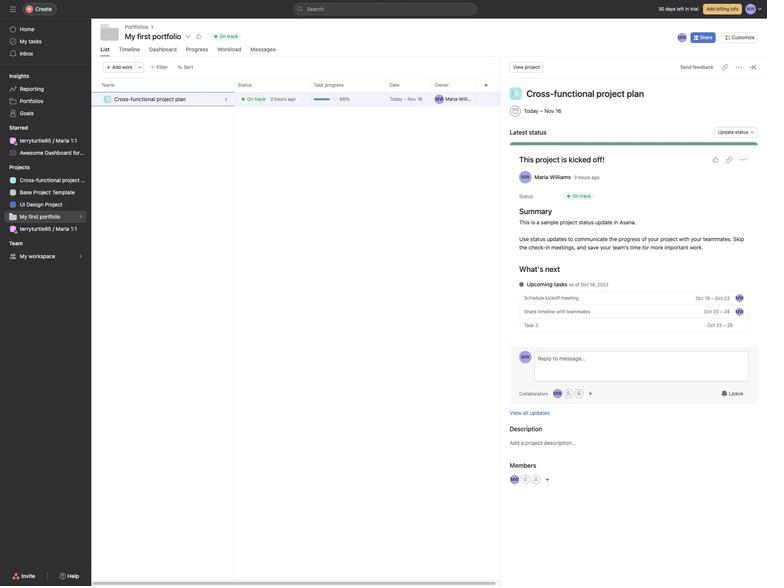 Task type: vqa. For each thing, say whether or not it's contained in the screenshot.
show more
no



Task type: describe. For each thing, give the bounding box(es) containing it.
send feedback
[[681, 64, 713, 70]]

3 inside cell
[[270, 96, 273, 102]]

cross-functional project plan link inside projects element
[[5, 174, 91, 187]]

insights element
[[0, 69, 91, 121]]

messages
[[250, 46, 276, 53]]

maria inside projects element
[[56, 226, 69, 232]]

1 horizontal spatial 3
[[535, 323, 538, 328]]

maria williams
[[446, 96, 477, 102]]

help button
[[55, 570, 84, 584]]

view for view project
[[513, 64, 524, 70]]

1 vertical spatial is
[[531, 219, 535, 226]]

starred
[[9, 124, 28, 131]]

trial
[[690, 6, 699, 12]]

update
[[595, 219, 612, 226]]

details image
[[224, 97, 229, 101]]

leave button
[[716, 387, 748, 401]]

my for my workspace
[[20, 253, 27, 260]]

more
[[651, 244, 663, 251]]

on track for on track popup button
[[220, 34, 238, 39]]

task 3
[[524, 323, 538, 328]]

cross-functional project plan link inside cell
[[114, 95, 186, 103]]

awesome dashboard for new project link
[[5, 147, 111, 159]]

projects
[[9, 164, 30, 171]]

2 row from the top
[[91, 92, 505, 93]]

projects button
[[0, 164, 30, 171]]

portfolios inside insights "element"
[[20, 98, 43, 104]]

1 horizontal spatial portfolios
[[125, 24, 148, 30]]

communicate
[[575, 236, 608, 243]]

2023
[[597, 282, 609, 288]]

status inside row
[[238, 82, 252, 88]]

0 horizontal spatial mw button
[[519, 351, 531, 364]]

20
[[713, 309, 719, 315]]

/ inside the starred 'element'
[[53, 137, 54, 144]]

19
[[705, 296, 710, 301]]

add or remove collaborators image
[[588, 392, 593, 396]]

plan inside cell
[[175, 96, 186, 102]]

my workspace
[[20, 253, 55, 260]]

team
[[9, 240, 23, 247]]

search button
[[294, 3, 476, 15]]

base project template link
[[5, 187, 87, 199]]

maria williams link
[[535, 174, 571, 180]]

0 vertical spatial more actions image
[[137, 65, 142, 70]]

oct inside upcoming tasks as of oct 19, 2023
[[581, 282, 589, 288]]

oct 19 – oct 23
[[696, 296, 730, 301]]

list image
[[105, 97, 110, 101]]

sort
[[184, 64, 193, 70]]

upcoming tasks as of oct 19, 2023
[[527, 281, 609, 288]]

filter
[[157, 64, 168, 70]]

0 vertical spatial is
[[561, 155, 567, 164]]

close details image
[[750, 64, 756, 70]]

billing
[[716, 6, 729, 12]]

status for update
[[735, 129, 748, 135]]

cross-functional project plan dialog
[[501, 57, 767, 587]]

and
[[577, 244, 586, 251]]

timeline
[[119, 46, 140, 53]]

for inside the starred 'element'
[[73, 150, 80, 156]]

1 horizontal spatial more actions image
[[740, 157, 746, 163]]

– for oct 20
[[720, 309, 723, 315]]

mw right 24
[[736, 309, 744, 315]]

work.
[[690, 244, 703, 251]]

design
[[26, 201, 44, 208]]

new
[[81, 150, 92, 156]]

mw right "collaborators"
[[554, 391, 562, 397]]

reporting
[[20, 86, 44, 92]]

help
[[67, 573, 79, 580]]

0 vertical spatial in
[[685, 6, 689, 12]]

3 hours ago
[[270, 96, 296, 102]]

task for task 3
[[524, 323, 534, 328]]

timeline
[[538, 309, 555, 315]]

1 vertical spatial project
[[33, 189, 51, 196]]

1:1 inside the starred 'element'
[[71, 137, 77, 144]]

as
[[569, 282, 574, 288]]

my first portfolio
[[20, 214, 60, 220]]

oct for oct 19
[[696, 296, 704, 301]]

projects element
[[0, 161, 91, 237]]

terryturtle85 inside projects element
[[20, 226, 51, 232]]

template
[[52, 189, 75, 196]]

description
[[510, 426, 542, 433]]

project inside cell
[[157, 96, 174, 102]]

1 vertical spatial with
[[556, 309, 565, 315]]

this for this is a sample project status update in asana.
[[519, 219, 530, 226]]

track inside cross-functional project plan main content
[[580, 193, 591, 199]]

plan for cross-functional project plan button in the right of the page
[[627, 88, 644, 99]]

save
[[588, 244, 599, 251]]

customize
[[732, 34, 755, 40]]

cross- inside cell
[[114, 96, 131, 102]]

plan for cross-functional project plan link inside projects element
[[81, 177, 91, 184]]

terryturtle85 / maria 1:1 inside projects element
[[20, 226, 77, 232]]

all
[[523, 410, 529, 416]]

on track for cell containing on track
[[247, 96, 266, 102]]

search list box
[[294, 3, 476, 15]]

– inside cross-functional project plan row
[[404, 96, 406, 102]]

30
[[659, 6, 664, 12]]

use
[[519, 236, 529, 243]]

2 horizontal spatial your
[[691, 236, 702, 243]]

1 vertical spatial in
[[614, 219, 618, 226]]

share for share timeline with teammates
[[524, 309, 537, 315]]

first portfolio
[[137, 32, 181, 41]]

teammates.
[[703, 236, 732, 243]]

terryturtle85 / maria 1:1 link inside projects element
[[5, 223, 87, 235]]

invite button
[[7, 570, 40, 584]]

1 vertical spatial status
[[579, 219, 594, 226]]

williams for maria williams 3 hours ago
[[550, 174, 571, 180]]

this project is kicked off! link
[[519, 155, 605, 164]]

functional inside projects element
[[36, 177, 61, 184]]

functional inside cell
[[131, 96, 155, 102]]

1 vertical spatial the
[[519, 244, 527, 251]]

task progress
[[314, 82, 344, 88]]

– for oct 23
[[723, 323, 726, 329]]

1 vertical spatial copy link image
[[726, 157, 732, 163]]

cross-functional project plan button
[[510, 88, 758, 100]]

meeting
[[561, 295, 579, 301]]

messages link
[[250, 46, 276, 56]]

project inside the starred 'element'
[[94, 150, 111, 156]]

0 likes. click to like this task image
[[713, 157, 719, 163]]

update status
[[718, 129, 748, 135]]

update
[[718, 129, 734, 135]]

hours inside the maria williams 3 hours ago
[[578, 175, 590, 180]]

add billing info
[[707, 6, 739, 12]]

create button
[[23, 3, 57, 15]]

of inside use status updates to communicate the progress of your project with your teammates. skip the check-in meetings, and save your team's time for more important work.
[[642, 236, 647, 243]]

functional inside button
[[554, 88, 595, 99]]

3 inside the maria williams 3 hours ago
[[574, 175, 577, 180]]

terryturtle85 / maria 1:1 link inside the starred 'element'
[[5, 135, 87, 147]]

0 vertical spatial 23
[[724, 296, 730, 301]]

today inside cross-functional project plan row
[[390, 96, 402, 102]]

reporting link
[[5, 83, 87, 95]]

0 horizontal spatial portfolios link
[[5, 95, 87, 107]]

add field image
[[484, 83, 489, 88]]

nov inside cross-functional project plan row
[[408, 96, 416, 102]]

updates for status
[[547, 236, 567, 243]]

sort button
[[174, 62, 197, 73]]

base project template
[[20, 189, 75, 196]]

latest status
[[510, 129, 547, 136]]

cross-functional project plan cell
[[91, 92, 235, 106]]

list image
[[513, 91, 519, 97]]

home
[[20, 26, 34, 32]]

filter button
[[147, 62, 171, 73]]

upcoming tasks
[[527, 281, 567, 288]]

add to starred image
[[196, 34, 202, 40]]

status for use
[[530, 236, 545, 243]]

status inside cross-functional project plan main content
[[519, 194, 533, 199]]

on track button
[[207, 31, 245, 42]]

my for my tasks
[[20, 38, 27, 45]]

my tasks link
[[5, 35, 87, 48]]

goals
[[20, 110, 34, 116]]

today – nov 16 inside cross-functional project plan row
[[390, 96, 422, 102]]

0 vertical spatial copy link image
[[722, 64, 728, 70]]

starred button
[[0, 124, 28, 132]]



Task type: locate. For each thing, give the bounding box(es) containing it.
1 horizontal spatial status
[[519, 194, 533, 199]]

nov
[[408, 96, 416, 102], [545, 108, 554, 114]]

mw inside cell
[[435, 96, 444, 102]]

ago inside the maria williams 3 hours ago
[[592, 175, 600, 180]]

is left kicked
[[561, 155, 567, 164]]

1 vertical spatial portfolios
[[20, 98, 43, 104]]

0 horizontal spatial dashboard
[[45, 150, 72, 156]]

on track inside cross-functional project plan main content
[[573, 193, 591, 199]]

kicked
[[569, 155, 591, 164]]

1 horizontal spatial for
[[642, 244, 649, 251]]

0 horizontal spatial ago
[[288, 96, 296, 102]]

plan inside projects element
[[81, 177, 91, 184]]

add left 'work'
[[112, 64, 121, 70]]

terryturtle85 / maria 1:1 link up awesome
[[5, 135, 87, 147]]

maria inside cross-functional project plan main content
[[535, 174, 549, 180]]

oct left '19,'
[[581, 282, 589, 288]]

list link
[[101, 46, 110, 56]]

0 horizontal spatial cross-functional project plan link
[[5, 174, 91, 187]]

insights button
[[0, 72, 29, 80]]

cross- inside projects element
[[20, 177, 36, 184]]

cell
[[235, 92, 311, 106], [431, 92, 481, 106]]

0 vertical spatial on
[[220, 34, 226, 39]]

add left billing
[[707, 6, 715, 12]]

see details, my workspace image
[[78, 254, 83, 259]]

mw right "oct 19 – oct 23"
[[736, 295, 744, 301]]

status inside dropdown button
[[735, 129, 748, 135]]

19,
[[590, 282, 596, 288]]

0 horizontal spatial track
[[227, 34, 238, 39]]

awesome
[[20, 150, 43, 156]]

portfolios link up my first portfolio
[[125, 23, 148, 31]]

oct left 20
[[704, 309, 712, 315]]

row containing name
[[91, 78, 505, 92]]

0 vertical spatial 3
[[270, 96, 273, 102]]

my inside projects element
[[20, 214, 27, 220]]

cross-
[[527, 88, 554, 99], [114, 96, 131, 102], [20, 177, 36, 184]]

1 horizontal spatial portfolios link
[[125, 23, 148, 31]]

updates right all
[[530, 410, 550, 416]]

0 vertical spatial progress
[[325, 82, 344, 88]]

portfolios up my first portfolio
[[125, 24, 148, 30]]

1 vertical spatial mw button
[[553, 389, 562, 399]]

my for my first portfolio
[[20, 214, 27, 220]]

1 horizontal spatial is
[[561, 155, 567, 164]]

1 horizontal spatial today – nov 16
[[524, 108, 561, 114]]

1 horizontal spatial the
[[609, 236, 617, 243]]

on up workload
[[220, 34, 226, 39]]

2 / from the top
[[53, 226, 54, 232]]

dashboard down 'first portfolio'
[[149, 46, 177, 53]]

kickoff
[[546, 295, 560, 301]]

members
[[510, 463, 536, 469]]

1 vertical spatial terryturtle85 / maria 1:1 link
[[5, 223, 87, 235]]

create
[[35, 6, 52, 12]]

asana.
[[620, 219, 636, 226]]

16 inside cross-functional project plan main content
[[556, 108, 561, 114]]

show options image
[[185, 34, 191, 40]]

maria down this project is kicked off! link on the top of the page
[[535, 174, 549, 180]]

mw left 'maria williams' link
[[521, 174, 530, 180]]

more actions image right 0 likes. click to like this task 'image'
[[740, 157, 746, 163]]

mw button right "collaborators"
[[553, 389, 562, 399]]

1 vertical spatial dashboard
[[45, 150, 72, 156]]

this for this project is kicked off!
[[519, 155, 534, 164]]

/ inside projects element
[[53, 226, 54, 232]]

0 horizontal spatial add
[[112, 64, 121, 70]]

1:1 inside projects element
[[71, 226, 77, 232]]

0 vertical spatial terryturtle85 / maria 1:1
[[20, 137, 77, 144]]

0 horizontal spatial with
[[556, 309, 565, 315]]

your up more
[[648, 236, 659, 243]]

0 vertical spatial the
[[609, 236, 617, 243]]

1 vertical spatial share
[[524, 309, 537, 315]]

2 horizontal spatial on
[[573, 193, 579, 199]]

1 terryturtle85 / maria 1:1 link from the top
[[5, 135, 87, 147]]

today – nov 16 inside cross-functional project plan main content
[[524, 108, 561, 114]]

status right update
[[735, 129, 748, 135]]

with
[[679, 236, 689, 243], [556, 309, 565, 315]]

add work button
[[103, 62, 136, 73]]

your up work.
[[691, 236, 702, 243]]

25
[[727, 323, 733, 329]]

with up important
[[679, 236, 689, 243]]

maria inside the starred 'element'
[[56, 137, 69, 144]]

0 horizontal spatial today – nov 16
[[390, 96, 422, 102]]

1 horizontal spatial cross-
[[114, 96, 131, 102]]

for left new
[[73, 150, 80, 156]]

remove image
[[475, 97, 480, 101]]

1 1:1 from the top
[[71, 137, 77, 144]]

view project button
[[510, 62, 543, 73], [510, 62, 543, 73]]

1 horizontal spatial cross-functional project plan link
[[114, 95, 186, 103]]

1 horizontal spatial 23
[[724, 296, 730, 301]]

more actions image right 'work'
[[137, 65, 142, 70]]

0 vertical spatial status
[[238, 82, 252, 88]]

/ down portfolio
[[53, 226, 54, 232]]

dashboard
[[149, 46, 177, 53], [45, 150, 72, 156]]

terryturtle85 / maria 1:1 link down portfolio
[[5, 223, 87, 235]]

add work
[[112, 64, 133, 70]]

status up summary
[[519, 194, 533, 199]]

add or remove members image
[[545, 478, 550, 482]]

1 vertical spatial for
[[642, 244, 649, 251]]

2 terryturtle85 from the top
[[20, 226, 51, 232]]

cross-functional project plan main content
[[505, 78, 763, 587]]

0 horizontal spatial cross-functional project plan
[[20, 177, 91, 184]]

my first portfolio
[[125, 32, 181, 41]]

timeline link
[[119, 46, 140, 56]]

base
[[20, 189, 32, 196]]

on track left 3 hours ago
[[247, 96, 266, 102]]

view for view all updates
[[510, 410, 522, 416]]

1 horizontal spatial track
[[255, 96, 266, 102]]

mw button down task 3 on the bottom of the page
[[519, 351, 531, 364]]

in right left
[[685, 6, 689, 12]]

0 horizontal spatial status
[[238, 82, 252, 88]]

add for add work
[[112, 64, 121, 70]]

share inside cross-functional project plan main content
[[524, 309, 537, 315]]

0 vertical spatial /
[[53, 137, 54, 144]]

portfolios link down reporting
[[5, 95, 87, 107]]

teammates
[[566, 309, 590, 315]]

task inside cross-functional project plan main content
[[524, 323, 534, 328]]

0 horizontal spatial on
[[220, 34, 226, 39]]

status down workload link
[[238, 82, 252, 88]]

1 vertical spatial progress
[[619, 236, 640, 243]]

1 vertical spatial williams
[[550, 174, 571, 180]]

date
[[390, 82, 400, 88]]

cross-functional project plan for cross-functional project plan button in the right of the page
[[527, 88, 644, 99]]

1 horizontal spatial share
[[700, 34, 712, 40]]

cell containing mw
[[431, 92, 481, 106]]

1 vertical spatial more actions image
[[740, 157, 746, 163]]

in
[[685, 6, 689, 12], [614, 219, 618, 226], [546, 244, 550, 251]]

track left 3 hours ago
[[255, 96, 266, 102]]

1 vertical spatial /
[[53, 226, 54, 232]]

status inside use status updates to communicate the progress of your project with your teammates. skip the check-in meetings, and save your team's time for more important work.
[[530, 236, 545, 243]]

is
[[561, 155, 567, 164], [531, 219, 535, 226]]

1 vertical spatial add
[[112, 64, 121, 70]]

oct for oct 20
[[704, 309, 712, 315]]

copy link image
[[722, 64, 728, 70], [726, 157, 732, 163]]

share up feedback at the right
[[700, 34, 712, 40]]

0 horizontal spatial williams
[[459, 96, 477, 102]]

1 horizontal spatial nov
[[545, 108, 554, 114]]

track inside popup button
[[227, 34, 238, 39]]

of
[[642, 236, 647, 243], [575, 282, 580, 288]]

ui design project
[[20, 201, 62, 208]]

portfolios
[[125, 24, 148, 30], [20, 98, 43, 104]]

1 horizontal spatial status
[[579, 219, 594, 226]]

starred element
[[0, 121, 111, 161]]

view up list image
[[513, 64, 524, 70]]

home link
[[5, 23, 87, 35]]

check-
[[529, 244, 546, 251]]

project up portfolio
[[45, 201, 62, 208]]

progress up time
[[619, 236, 640, 243]]

mw down members
[[511, 477, 519, 483]]

share up task 3 on the bottom of the page
[[524, 309, 537, 315]]

oct down 20
[[707, 323, 715, 329]]

of inside upcoming tasks as of oct 19, 2023
[[575, 282, 580, 288]]

2 terryturtle85 / maria 1:1 from the top
[[20, 226, 77, 232]]

2 terryturtle85 / maria 1:1 link from the top
[[5, 223, 87, 235]]

oct 23 – 25
[[707, 323, 733, 329]]

terryturtle85 / maria 1:1
[[20, 137, 77, 144], [20, 226, 77, 232]]

my inside the global element
[[20, 38, 27, 45]]

0 vertical spatial for
[[73, 150, 80, 156]]

teams element
[[0, 237, 91, 264]]

terryturtle85 down first
[[20, 226, 51, 232]]

hours inside cell
[[274, 96, 286, 102]]

info
[[731, 6, 739, 12]]

1 vertical spatial view
[[510, 410, 522, 416]]

on down the maria williams 3 hours ago
[[573, 193, 579, 199]]

on track down the maria williams 3 hours ago
[[573, 193, 591, 199]]

portfolios down reporting
[[20, 98, 43, 104]]

2 horizontal spatial functional
[[554, 88, 595, 99]]

1 vertical spatial updates
[[530, 410, 550, 416]]

for right time
[[642, 244, 649, 251]]

maria inside cross-functional project plan row
[[446, 96, 457, 102]]

your
[[648, 236, 659, 243], [691, 236, 702, 243], [600, 244, 611, 251]]

0 vertical spatial terryturtle85
[[20, 137, 51, 144]]

add for add billing info
[[707, 6, 715, 12]]

in inside use status updates to communicate the progress of your project with your teammates. skip the check-in meetings, and save your team's time for more important work.
[[546, 244, 550, 251]]

share button
[[690, 32, 716, 43]]

cross- for cross-functional project plan link inside projects element
[[20, 177, 36, 184]]

cross-functional project plan inside cell
[[114, 96, 186, 102]]

1 vertical spatial this
[[519, 219, 530, 226]]

insights
[[9, 73, 29, 79]]

1 vertical spatial terryturtle85
[[20, 226, 51, 232]]

inbox link
[[5, 48, 87, 60]]

maria down the owner
[[446, 96, 457, 102]]

is left the a
[[531, 219, 535, 226]]

customize button
[[722, 32, 758, 43]]

1 terryturtle85 from the top
[[20, 137, 51, 144]]

my up timeline
[[125, 32, 135, 41]]

task down schedule
[[524, 323, 534, 328]]

2 1:1 from the top
[[71, 226, 77, 232]]

in left meetings,
[[546, 244, 550, 251]]

more actions image
[[137, 65, 142, 70], [740, 157, 746, 163]]

cross- for cross-functional project plan button in the right of the page
[[527, 88, 554, 99]]

mw down task 3 on the bottom of the page
[[521, 354, 530, 360]]

copy link image left show dropdown menu 'image'
[[722, 64, 728, 70]]

1 vertical spatial task
[[524, 323, 534, 328]]

0 vertical spatial dashboard
[[149, 46, 177, 53]]

cross-functional project plan link down filter dropdown button
[[114, 95, 186, 103]]

my tasks
[[20, 38, 42, 45]]

dashboard link
[[149, 46, 177, 56]]

1 horizontal spatial your
[[648, 236, 659, 243]]

cross- right list icon
[[114, 96, 131, 102]]

portfolio
[[40, 214, 60, 220]]

mw button
[[519, 351, 531, 364], [553, 389, 562, 399]]

what's next
[[519, 265, 560, 274]]

my inside teams element
[[20, 253, 27, 260]]

this down latest status
[[519, 155, 534, 164]]

1 vertical spatial portfolios link
[[5, 95, 87, 107]]

1:1 down "my first portfolio" link
[[71, 226, 77, 232]]

functional
[[554, 88, 595, 99], [131, 96, 155, 102], [36, 177, 61, 184]]

1 vertical spatial nov
[[545, 108, 554, 114]]

–
[[404, 96, 406, 102], [540, 108, 543, 114], [711, 296, 714, 301], [720, 309, 723, 315], [723, 323, 726, 329]]

global element
[[0, 19, 91, 64]]

1 horizontal spatial mw button
[[553, 389, 562, 399]]

updates for all
[[530, 410, 550, 416]]

with right timeline
[[556, 309, 565, 315]]

progress inside use status updates to communicate the progress of your project with your teammates. skip the check-in meetings, and save your team's time for more important work.
[[619, 236, 640, 243]]

share timeline with teammates
[[524, 309, 590, 315]]

cross-functional project plan link up base project template
[[5, 174, 91, 187]]

dashboard inside the starred 'element'
[[45, 150, 72, 156]]

update status button
[[715, 127, 758, 138]]

0 horizontal spatial 16
[[417, 96, 422, 102]]

– for oct 19
[[711, 296, 714, 301]]

16
[[417, 96, 422, 102], [556, 108, 561, 114]]

maria down portfolio
[[56, 226, 69, 232]]

1 horizontal spatial of
[[642, 236, 647, 243]]

team button
[[0, 240, 23, 247]]

the down use
[[519, 244, 527, 251]]

this left the a
[[519, 219, 530, 226]]

0 vertical spatial of
[[642, 236, 647, 243]]

your right the save
[[600, 244, 611, 251]]

1 / from the top
[[53, 137, 54, 144]]

cross-functional project plan inside button
[[527, 88, 644, 99]]

williams inside cell
[[459, 96, 477, 102]]

today down the date
[[390, 96, 402, 102]]

1 horizontal spatial ago
[[592, 175, 600, 180]]

view inside cross-functional project plan main content
[[510, 410, 522, 416]]

1 vertical spatial 3
[[574, 175, 577, 180]]

cross-functional project plan for cross-functional project plan link inside projects element
[[20, 177, 91, 184]]

for inside use status updates to communicate the progress of your project with your teammates. skip the check-in meetings, and save your team's time for more important work.
[[642, 244, 649, 251]]

project up ui design project
[[33, 189, 51, 196]]

terryturtle85 inside the starred 'element'
[[20, 137, 51, 144]]

1 vertical spatial track
[[255, 96, 266, 102]]

ui design project link
[[5, 199, 87, 211]]

my down team
[[20, 253, 27, 260]]

0 vertical spatial 1:1
[[71, 137, 77, 144]]

updates inside use status updates to communicate the progress of your project with your teammates. skip the check-in meetings, and save your team's time for more important work.
[[547, 236, 567, 243]]

this project is kicked off!
[[519, 155, 605, 164]]

1 horizontal spatial hours
[[578, 175, 590, 180]]

0 vertical spatial updates
[[547, 236, 567, 243]]

copy link image right 0 likes. click to like this task 'image'
[[726, 157, 732, 163]]

23 up 24
[[724, 296, 730, 301]]

days
[[666, 6, 676, 12]]

track up workload
[[227, 34, 238, 39]]

2 horizontal spatial 3
[[574, 175, 577, 180]]

cross- up base
[[20, 177, 36, 184]]

nov inside cross-functional project plan main content
[[545, 108, 554, 114]]

2 vertical spatial status
[[530, 236, 545, 243]]

mw down the owner
[[435, 96, 444, 102]]

project inside use status updates to communicate the progress of your project with your teammates. skip the check-in meetings, and save your team's time for more important work.
[[660, 236, 678, 243]]

status up check-
[[530, 236, 545, 243]]

2 vertical spatial project
[[45, 201, 62, 208]]

0 vertical spatial today – nov 16
[[390, 96, 422, 102]]

maria up awesome dashboard for new project
[[56, 137, 69, 144]]

project right new
[[94, 150, 111, 156]]

oct right 19
[[715, 296, 723, 301]]

1 row from the top
[[91, 78, 505, 92]]

0 vertical spatial this
[[519, 155, 534, 164]]

leave
[[729, 391, 744, 397]]

view all updates
[[510, 410, 550, 416]]

task for task progress
[[314, 82, 324, 88]]

cross-functional project plan inside projects element
[[20, 177, 91, 184]]

terryturtle85
[[20, 137, 51, 144], [20, 226, 51, 232]]

terryturtle85 up awesome
[[20, 137, 51, 144]]

0 horizontal spatial task
[[314, 82, 324, 88]]

oct left 19
[[696, 296, 704, 301]]

1 vertical spatial status
[[519, 194, 533, 199]]

task up cross-functional project plan row
[[314, 82, 324, 88]]

ui
[[20, 201, 25, 208]]

track inside cell
[[255, 96, 266, 102]]

0 vertical spatial view
[[513, 64, 524, 70]]

1 this from the top
[[519, 155, 534, 164]]

row
[[91, 78, 505, 92], [91, 92, 505, 93]]

sample
[[541, 219, 559, 226]]

0 vertical spatial share
[[700, 34, 712, 40]]

0 horizontal spatial in
[[546, 244, 550, 251]]

1 horizontal spatial cross-functional project plan
[[114, 96, 186, 102]]

on
[[220, 34, 226, 39], [247, 96, 253, 102], [573, 193, 579, 199]]

with inside use status updates to communicate the progress of your project with your teammates. skip the check-in meetings, and save your team's time for more important work.
[[679, 236, 689, 243]]

my
[[125, 32, 135, 41], [20, 38, 27, 45], [20, 214, 27, 220], [20, 253, 27, 260]]

view left all
[[510, 410, 522, 416]]

0 horizontal spatial for
[[73, 150, 80, 156]]

track for on track popup button
[[227, 34, 238, 39]]

schedule
[[524, 295, 544, 301]]

cross-functional project plan row
[[91, 92, 505, 106]]

today – nov 16 down the date
[[390, 96, 422, 102]]

williams inside cross-functional project plan main content
[[550, 174, 571, 180]]

hide sidebar image
[[10, 6, 16, 12]]

0 horizontal spatial of
[[575, 282, 580, 288]]

1 horizontal spatial functional
[[131, 96, 155, 102]]

on track inside popup button
[[220, 34, 238, 39]]

2 this from the top
[[519, 219, 530, 226]]

workspace
[[29, 253, 55, 260]]

owner
[[435, 82, 449, 88]]

2 horizontal spatial cross-
[[527, 88, 554, 99]]

goals link
[[5, 107, 87, 120]]

my for my first portfolio
[[125, 32, 135, 41]]

dashboard right awesome
[[45, 150, 72, 156]]

terryturtle85 / maria 1:1 link
[[5, 135, 87, 147], [5, 223, 87, 235]]

ago
[[288, 96, 296, 102], [592, 175, 600, 180]]

on inside main content
[[573, 193, 579, 199]]

track for cell containing on track
[[255, 96, 266, 102]]

cross- right list image
[[527, 88, 554, 99]]

project inside button
[[597, 88, 625, 99]]

2 vertical spatial 3
[[535, 323, 538, 328]]

on inside popup button
[[220, 34, 226, 39]]

/
[[53, 137, 54, 144], [53, 226, 54, 232]]

0 vertical spatial 16
[[417, 96, 422, 102]]

cross- inside button
[[527, 88, 554, 99]]

ago inside cross-functional project plan row
[[288, 96, 296, 102]]

cell containing on track
[[235, 92, 311, 106]]

terryturtle85 / maria 1:1 down portfolio
[[20, 226, 77, 232]]

send
[[681, 64, 692, 70]]

0 vertical spatial hours
[[274, 96, 286, 102]]

show dropdown menu image
[[736, 64, 742, 70]]

0 vertical spatial mw button
[[519, 351, 531, 364]]

2 horizontal spatial status
[[735, 129, 748, 135]]

list
[[101, 46, 110, 53]]

invite
[[21, 573, 35, 580]]

/ up awesome dashboard for new project link
[[53, 137, 54, 144]]

2 vertical spatial on track
[[573, 193, 591, 199]]

today
[[390, 96, 402, 102], [524, 108, 539, 114]]

0 vertical spatial nov
[[408, 96, 416, 102]]

terryturtle85 / maria 1:1 up awesome dashboard for new project link
[[20, 137, 77, 144]]

today – nov 16 up latest status
[[524, 108, 561, 114]]

0 horizontal spatial progress
[[325, 82, 344, 88]]

mw left share button
[[678, 34, 686, 40]]

my left tasks
[[20, 38, 27, 45]]

updates up meetings,
[[547, 236, 567, 243]]

in left asana.
[[614, 219, 618, 226]]

1:1 up awesome dashboard for new project
[[71, 137, 77, 144]]

share for share
[[700, 34, 712, 40]]

0 vertical spatial project
[[94, 150, 111, 156]]

status up communicate
[[579, 219, 594, 226]]

collaborators
[[519, 391, 548, 397]]

on inside row
[[247, 96, 253, 102]]

williams for maria williams
[[459, 96, 477, 102]]

0 horizontal spatial 3
[[270, 96, 273, 102]]

use status updates to communicate the progress of your project with your teammates. skip the check-in meetings, and save your team's time for more important work.
[[519, 236, 746, 251]]

2 cell from the left
[[431, 92, 481, 106]]

left
[[677, 6, 684, 12]]

progress up 66%
[[325, 82, 344, 88]]

hours
[[274, 96, 286, 102], [578, 175, 590, 180]]

track down the maria williams 3 hours ago
[[580, 193, 591, 199]]

oct for oct 23
[[707, 323, 715, 329]]

on track inside cell
[[247, 96, 266, 102]]

1 vertical spatial terryturtle85 / maria 1:1
[[20, 226, 77, 232]]

see details, my first portfolio image
[[78, 215, 83, 219]]

today up latest status
[[524, 108, 539, 114]]

my left first
[[20, 214, 27, 220]]

1 cell from the left
[[235, 92, 311, 106]]

1 terryturtle85 / maria 1:1 from the top
[[20, 137, 77, 144]]

the up the team's
[[609, 236, 617, 243]]

plan inside button
[[627, 88, 644, 99]]

schedule kickoff meeting
[[524, 295, 579, 301]]

16 inside cross-functional project plan row
[[417, 96, 422, 102]]

today inside cross-functional project plan main content
[[524, 108, 539, 114]]

0 horizontal spatial 23
[[716, 323, 722, 329]]

1 vertical spatial of
[[575, 282, 580, 288]]

23 left the 25
[[716, 323, 722, 329]]

terryturtle85 / maria 1:1 inside the starred 'element'
[[20, 137, 77, 144]]

project
[[525, 64, 540, 70], [597, 88, 625, 99], [157, 96, 174, 102], [536, 155, 560, 164], [62, 177, 79, 184], [560, 219, 577, 226], [660, 236, 678, 243]]

0 horizontal spatial your
[[600, 244, 611, 251]]

share inside button
[[700, 34, 712, 40]]

on track up workload
[[220, 34, 238, 39]]

0 vertical spatial cross-functional project plan link
[[114, 95, 186, 103]]

1 vertical spatial on
[[247, 96, 253, 102]]

on right details icon
[[247, 96, 253, 102]]

23
[[724, 296, 730, 301], [716, 323, 722, 329]]

meetings,
[[551, 244, 576, 251]]



